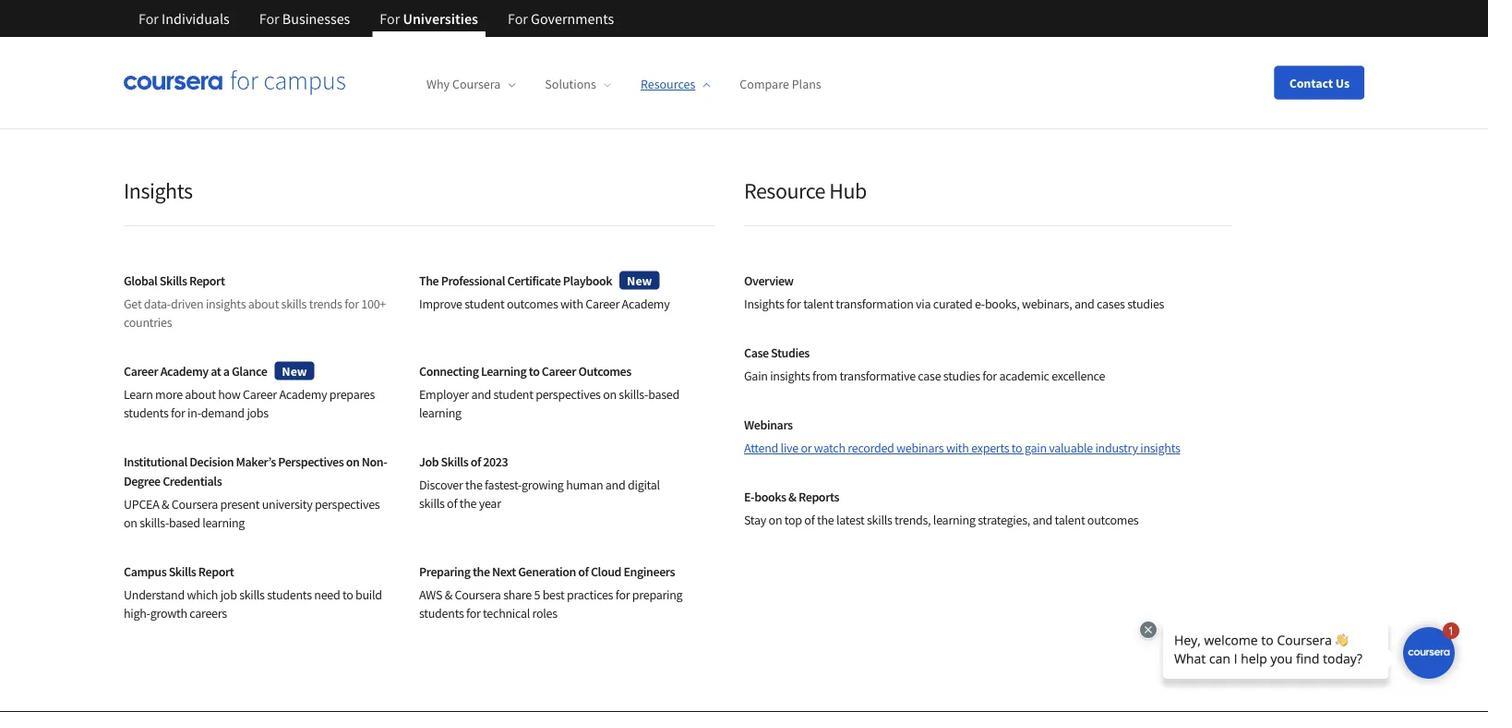 Task type: locate. For each thing, give the bounding box(es) containing it.
countries
[[124, 314, 172, 331]]

with down playbook
[[561, 296, 584, 312]]

1 vertical spatial about
[[185, 386, 216, 403]]

to inside connecting learning to career outcomes employer and student perspectives on skills-based learning
[[529, 363, 540, 379]]

studies
[[771, 344, 810, 361]]

contact us button
[[1275, 66, 1365, 99]]

and down outcomes
[[549, 391, 584, 418]]

1 vertical spatial studies
[[944, 368, 981, 384]]

about
[[248, 296, 279, 312], [185, 386, 216, 403]]

perspectives down non-
[[315, 496, 380, 513]]

& right the upcea
[[162, 496, 169, 513]]

and inside connecting learning to career outcomes employer and student perspectives on skills-based learning
[[471, 386, 491, 403]]

learning inside 'e-books & reports stay on top of the latest skills trends, learning strategies, and talent outcomes'
[[934, 512, 976, 528]]

0 vertical spatial talent
[[804, 296, 834, 312]]

preparing the next generation of cloud engineers aws & coursera share 5 best practices for preparing students for technical roles
[[419, 563, 683, 622]]

of right the top
[[805, 512, 815, 528]]

student inside connecting learning to career outcomes employer and student perspectives on skills-based learning
[[494, 386, 534, 403]]

1 vertical spatial based
[[169, 514, 200, 531]]

perspectives
[[536, 386, 601, 403], [315, 496, 380, 513]]

academy up outcomes
[[622, 296, 670, 312]]

coursera right why
[[453, 76, 501, 93]]

1 vertical spatial more
[[155, 386, 183, 403]]

for
[[139, 9, 159, 28], [259, 9, 280, 28], [380, 9, 400, 28], [508, 9, 528, 28]]

1 vertical spatial skills-
[[140, 514, 169, 531]]

1 vertical spatial perspectives
[[315, 496, 380, 513]]

transformative
[[840, 368, 916, 384]]

about down career academy at a glance
[[185, 386, 216, 403]]

more up the prepares
[[306, 299, 433, 373]]

equip
[[139, 391, 190, 418]]

0 horizontal spatial contact
[[168, 526, 218, 545]]

0 vertical spatial report
[[189, 272, 225, 289]]

outcomes down certificate
[[507, 296, 558, 312]]

talent
[[804, 296, 834, 312], [1055, 512, 1086, 528]]

with inside the webinars attend live or watch recorded webinars with experts to gain valuable industry insights
[[947, 440, 970, 456]]

0 vertical spatial more
[[306, 299, 433, 373]]

based inside institutional decision maker's perspectives on non- degree credentials upcea & coursera present university perspectives on skills-based learning
[[169, 514, 200, 531]]

insights inside the global skills report get data-driven insights about skills trends for 100+ countries
[[206, 296, 246, 312]]

improve
[[419, 296, 463, 312]]

3 for from the left
[[380, 9, 400, 28]]

0 horizontal spatial learning
[[203, 514, 245, 531]]

learning down present
[[203, 514, 245, 531]]

the left most
[[318, 391, 347, 418]]

perspectives down outcomes
[[536, 386, 601, 403]]

1 horizontal spatial new
[[627, 272, 653, 289]]

skills inside campus skills report understand which job skills students need to build high-growth careers
[[169, 563, 196, 580]]

job skills of 2023 discover the fastest-growing human and digital skills of the year
[[419, 453, 660, 512]]

learning down employer
[[419, 405, 462, 421]]

report up options,
[[198, 563, 234, 580]]

hub
[[830, 176, 867, 204]]

and down 'learning'
[[471, 386, 491, 403]]

outcomes inside 'e-books & reports stay on top of the latest skills trends, learning strategies, and talent outcomes'
[[1088, 512, 1139, 528]]

report inside campus skills report understand which job skills students need to build high-growth careers
[[198, 563, 234, 580]]

insights
[[206, 296, 246, 312], [771, 368, 811, 384], [1141, 440, 1181, 456]]

skills- inside institutional decision maker's perspectives on non- degree credentials upcea & coursera present university perspectives on skills-based learning
[[140, 514, 169, 531]]

and left digital
[[606, 477, 626, 493]]

0 vertical spatial new
[[627, 272, 653, 289]]

learning for resource hub
[[934, 512, 976, 528]]

resources link
[[641, 76, 711, 93]]

for up them
[[171, 405, 185, 421]]

0 vertical spatial insights
[[124, 176, 193, 204]]

watch
[[815, 440, 846, 456]]

for left businesses
[[259, 9, 280, 28]]

students inside preparing the next generation of cloud engineers aws & coursera share 5 best practices for preparing students for technical roles
[[419, 605, 464, 622]]

1 horizontal spatial academy
[[279, 386, 327, 403]]

in- right most
[[400, 391, 423, 418]]

of
[[471, 453, 481, 470], [447, 495, 457, 512], [805, 512, 815, 528], [579, 563, 589, 580]]

0 vertical spatial student
[[465, 296, 505, 312]]

attract
[[139, 299, 296, 373]]

build
[[356, 587, 382, 603]]

the
[[419, 272, 439, 289]]

0 horizontal spatial in-
[[188, 405, 201, 421]]

1 horizontal spatial studies
[[1128, 296, 1165, 312]]

new right playbook
[[627, 272, 653, 289]]

discover
[[419, 477, 463, 493]]

0 horizontal spatial with
[[275, 391, 314, 418]]

0 horizontal spatial perspectives
[[315, 496, 380, 513]]

academy left at
[[160, 363, 209, 379]]

2 for from the left
[[259, 9, 280, 28]]

1 vertical spatial coursera
[[172, 496, 218, 513]]

1 vertical spatial contact
[[168, 526, 218, 545]]

contact
[[1290, 74, 1334, 91], [168, 526, 218, 545]]

1 vertical spatial skills
[[441, 453, 469, 470]]

learning
[[481, 363, 527, 379]]

skills
[[281, 296, 307, 312], [502, 391, 545, 418], [419, 495, 445, 512], [867, 512, 893, 528], [239, 587, 265, 603]]

insights right the driven
[[206, 296, 246, 312]]

of left the cloud
[[579, 563, 589, 580]]

0 horizontal spatial skills-
[[140, 514, 169, 531]]

0 horizontal spatial demand
[[201, 405, 245, 421]]

skills inside "equip students with the most in-demand skills and prepare them for job success."
[[502, 391, 545, 418]]

& inside 'e-books & reports stay on top of the latest skills trends, learning strategies, and talent outcomes'
[[789, 488, 797, 505]]

1 horizontal spatial learning
[[419, 405, 462, 421]]

coursera
[[453, 76, 501, 93], [172, 496, 218, 513], [455, 587, 501, 603]]

practices
[[567, 587, 614, 603]]

non-
[[362, 453, 387, 470]]

0 vertical spatial insights
[[206, 296, 246, 312]]

1 horizontal spatial more
[[306, 299, 433, 373]]

skills for which
[[169, 563, 196, 580]]

of left "2023"
[[471, 453, 481, 470]]

and inside job skills of 2023 discover the fastest-growing human and digital skills of the year
[[606, 477, 626, 493]]

career up the jobs
[[243, 386, 277, 403]]

1 horizontal spatial contact
[[1290, 74, 1334, 91]]

1 horizontal spatial insights
[[771, 368, 811, 384]]

to right improve
[[476, 240, 526, 314]]

student down professional
[[465, 296, 505, 312]]

global
[[124, 272, 157, 289]]

job right which
[[220, 587, 237, 603]]

2 vertical spatial insights
[[1141, 440, 1181, 456]]

gain
[[1025, 440, 1047, 456]]

improve student outcomes with career academy
[[419, 296, 670, 312]]

solutions link
[[545, 76, 611, 93]]

1 horizontal spatial &
[[445, 587, 453, 603]]

the left the next
[[473, 563, 490, 580]]

contact left the us
[[168, 526, 218, 545]]

1 vertical spatial job
[[220, 587, 237, 603]]

learning inside connecting learning to career outcomes employer and student perspectives on skills-based learning
[[419, 405, 462, 421]]

the inside preparing the next generation of cloud engineers aws & coursera share 5 best practices for preparing students for technical roles
[[473, 563, 490, 580]]

about inside the global skills report get data-driven insights about skills trends for 100+ countries
[[248, 296, 279, 312]]

1 vertical spatial academy
[[160, 363, 209, 379]]

insights down studies
[[771, 368, 811, 384]]

for left governments at the left of page
[[508, 9, 528, 28]]

0 vertical spatial studies
[[1128, 296, 1165, 312]]

for businesses
[[259, 9, 350, 28]]

career left outcomes
[[542, 363, 576, 379]]

0 horizontal spatial based
[[169, 514, 200, 531]]

1 horizontal spatial outcomes
[[1088, 512, 1139, 528]]

academy for playbook
[[622, 296, 670, 312]]

compare
[[249, 582, 303, 600]]

0 vertical spatial skills-
[[619, 386, 649, 403]]

at
[[211, 363, 221, 379]]

contact inside button
[[1290, 74, 1334, 91]]

see your options,
[[139, 582, 249, 600]]

about left trends
[[248, 296, 279, 312]]

talent right the strategies,
[[1055, 512, 1086, 528]]

0 horizontal spatial academy
[[160, 363, 209, 379]]

0 horizontal spatial about
[[185, 386, 216, 403]]

for for universities
[[380, 9, 400, 28]]

for up decision
[[190, 424, 214, 452]]

demand down how
[[201, 405, 245, 421]]

for left individuals
[[139, 9, 159, 28]]

get
[[124, 296, 142, 312]]

learning right trends,
[[934, 512, 976, 528]]

demand
[[423, 391, 498, 418], [201, 405, 245, 421]]

us
[[221, 526, 236, 545]]

solutions
[[545, 76, 597, 93]]

0 vertical spatial academy
[[622, 296, 670, 312]]

contact left us
[[1290, 74, 1334, 91]]

aws
[[419, 587, 443, 603]]

demand inside learn more about how career academy prepares students for in-demand jobs
[[201, 405, 245, 421]]

& right the books
[[789, 488, 797, 505]]

employer
[[419, 386, 469, 403]]

2 vertical spatial with
[[947, 440, 970, 456]]

0 horizontal spatial new
[[282, 363, 307, 379]]

for
[[345, 296, 359, 312], [787, 296, 801, 312], [983, 368, 997, 384], [171, 405, 185, 421], [190, 424, 214, 452], [616, 587, 630, 603], [466, 605, 481, 622]]

0 horizontal spatial &
[[162, 496, 169, 513]]

on inside 'e-books & reports stay on top of the latest skills trends, learning strategies, and talent outcomes'
[[769, 512, 783, 528]]

2 vertical spatial skills
[[169, 563, 196, 580]]

professional
[[441, 272, 505, 289]]

employability
[[139, 240, 466, 314]]

perspectives
[[278, 453, 344, 470]]

studies right cases
[[1128, 296, 1165, 312]]

1 horizontal spatial demand
[[423, 391, 498, 418]]

skills inside job skills of 2023 discover the fastest-growing human and digital skills of the year
[[441, 453, 469, 470]]

academy up success.
[[279, 386, 327, 403]]

0 vertical spatial with
[[561, 296, 584, 312]]

1 horizontal spatial perspectives
[[536, 386, 601, 403]]

& right aws
[[445, 587, 453, 603]]

2023
[[483, 453, 508, 470]]

and right the strategies,
[[1033, 512, 1053, 528]]

how
[[218, 386, 241, 403]]

and inside 'e-books & reports stay on top of the latest skills trends, learning strategies, and talent outcomes'
[[1033, 512, 1053, 528]]

year
[[479, 495, 501, 512]]

demand inside "equip students with the most in-demand skills and prepare them for job success."
[[423, 391, 498, 418]]

skills inside the global skills report get data-driven insights about skills trends for 100+ countries
[[160, 272, 187, 289]]

contact us
[[168, 526, 236, 545]]

maker's
[[236, 453, 276, 470]]

skills inside 'e-books & reports stay on top of the latest skills trends, learning strategies, and talent outcomes'
[[867, 512, 893, 528]]

0 vertical spatial job
[[218, 424, 247, 452]]

skills right job
[[441, 453, 469, 470]]

1 vertical spatial new
[[282, 363, 307, 379]]

2 horizontal spatial learning
[[934, 512, 976, 528]]

with up success.
[[275, 391, 314, 418]]

0 horizontal spatial talent
[[804, 296, 834, 312]]

report up the driven
[[189, 272, 225, 289]]

2 horizontal spatial &
[[789, 488, 797, 505]]

recorded
[[848, 440, 895, 456]]

1 vertical spatial insights
[[744, 296, 785, 312]]

the up the year
[[466, 477, 483, 493]]

insights up global
[[124, 176, 193, 204]]

report inside the global skills report get data-driven insights about skills trends for 100+ countries
[[189, 272, 225, 289]]

for left academic
[[983, 368, 997, 384]]

skills up the driven
[[160, 272, 187, 289]]

1 vertical spatial report
[[198, 563, 234, 580]]

for left 100+
[[345, 296, 359, 312]]

job inside "equip students with the most in-demand skills and prepare them for job success."
[[218, 424, 247, 452]]

1 horizontal spatial with
[[561, 296, 584, 312]]

studies right 'case' on the right of page
[[944, 368, 981, 384]]

1 horizontal spatial about
[[248, 296, 279, 312]]

1 vertical spatial student
[[494, 386, 534, 403]]

learn
[[124, 386, 153, 403]]

for inside learn more about how career academy prepares students for in-demand jobs
[[171, 405, 185, 421]]

1 horizontal spatial based
[[649, 386, 680, 403]]

insights down overview
[[744, 296, 785, 312]]

0 horizontal spatial insights
[[206, 296, 246, 312]]

coursera inside preparing the next generation of cloud engineers aws & coursera share 5 best practices for preparing students for technical roles
[[455, 587, 501, 603]]

2 horizontal spatial with
[[947, 440, 970, 456]]

for governments
[[508, 9, 614, 28]]

banner navigation
[[124, 0, 629, 37]]

connecting learning to career outcomes employer and student perspectives on skills-based learning
[[419, 363, 680, 421]]

for universities
[[380, 9, 478, 28]]

career up learn
[[124, 363, 158, 379]]

new for the professional certificate playbook
[[627, 272, 653, 289]]

see
[[139, 582, 161, 600]]

insights right industry on the bottom right of page
[[1141, 440, 1181, 456]]

0 vertical spatial about
[[248, 296, 279, 312]]

to right the need
[[343, 587, 353, 603]]

academy inside learn more about how career academy prepares students for in-demand jobs
[[279, 386, 327, 403]]

1 horizontal spatial skills-
[[619, 386, 649, 403]]

skills for discover
[[441, 453, 469, 470]]

career inside learn more about how career academy prepares students for in-demand jobs
[[243, 386, 277, 403]]

1 vertical spatial insights
[[771, 368, 811, 384]]

students inside learn more about how career academy prepares students for in-demand jobs
[[124, 405, 169, 421]]

top
[[785, 512, 803, 528]]

demand down connecting
[[423, 391, 498, 418]]

1 vertical spatial talent
[[1055, 512, 1086, 528]]

coursera down credentials
[[172, 496, 218, 513]]

new
[[627, 272, 653, 289], [282, 363, 307, 379]]

0 vertical spatial skills
[[160, 272, 187, 289]]

skills up your
[[169, 563, 196, 580]]

1 horizontal spatial insights
[[744, 296, 785, 312]]

0 horizontal spatial studies
[[944, 368, 981, 384]]

with
[[561, 296, 584, 312], [275, 391, 314, 418], [947, 440, 970, 456]]

case
[[918, 368, 942, 384]]

about inside learn more about how career academy prepares students for in-demand jobs
[[185, 386, 216, 403]]

outcomes down industry on the bottom right of page
[[1088, 512, 1139, 528]]

1 horizontal spatial in-
[[400, 391, 423, 418]]

0 vertical spatial based
[[649, 386, 680, 403]]

for inside the global skills report get data-driven insights about skills trends for 100+ countries
[[345, 296, 359, 312]]

university
[[262, 496, 313, 513]]

4 for from the left
[[508, 9, 528, 28]]

more right learn
[[155, 386, 183, 403]]

0 vertical spatial outcomes
[[507, 296, 558, 312]]

100+
[[361, 296, 386, 312]]

why
[[427, 76, 450, 93]]

talent up studies
[[804, 296, 834, 312]]

report
[[189, 272, 225, 289], [198, 563, 234, 580]]

to left gain at right
[[1012, 440, 1023, 456]]

to right 'learning'
[[529, 363, 540, 379]]

student down 'learning'
[[494, 386, 534, 403]]

skills- down the upcea
[[140, 514, 169, 531]]

2 vertical spatial academy
[[279, 386, 327, 403]]

0 vertical spatial coursera
[[453, 76, 501, 93]]

new right glance
[[282, 363, 307, 379]]

more inside strengthen employability to attract more students
[[306, 299, 433, 373]]

0 vertical spatial contact
[[1290, 74, 1334, 91]]

for left universities
[[380, 9, 400, 28]]

1 vertical spatial outcomes
[[1088, 512, 1139, 528]]

on down outcomes
[[603, 386, 617, 403]]

learning
[[419, 405, 462, 421], [934, 512, 976, 528], [203, 514, 245, 531]]

job
[[218, 424, 247, 452], [220, 587, 237, 603]]

individuals
[[162, 9, 230, 28]]

and left cases
[[1075, 296, 1095, 312]]

students
[[443, 299, 650, 373], [194, 391, 271, 418], [124, 405, 169, 421], [267, 587, 312, 603], [419, 605, 464, 622]]

for inside "equip students with the most in-demand skills and prepare them for job success."
[[190, 424, 214, 452]]

2 horizontal spatial academy
[[622, 296, 670, 312]]

1 horizontal spatial talent
[[1055, 512, 1086, 528]]

the down 'reports'
[[817, 512, 834, 528]]

in- inside learn more about how career academy prepares students for in-demand jobs
[[188, 405, 201, 421]]

in- down career academy at a glance
[[188, 405, 201, 421]]

glance
[[232, 363, 267, 379]]

0 horizontal spatial more
[[155, 386, 183, 403]]

0 vertical spatial perspectives
[[536, 386, 601, 403]]

skills- down outcomes
[[619, 386, 649, 403]]

1 for from the left
[[139, 9, 159, 28]]

job up decision
[[218, 424, 247, 452]]

studies
[[1128, 296, 1165, 312], [944, 368, 981, 384]]

2 vertical spatial coursera
[[455, 587, 501, 603]]

coursera up technical
[[455, 587, 501, 603]]

engineers
[[624, 563, 675, 580]]

1 vertical spatial with
[[275, 391, 314, 418]]

prepare
[[588, 391, 657, 418]]

resource
[[744, 176, 826, 204]]

for down overview
[[787, 296, 801, 312]]

based inside connecting learning to career outcomes employer and student perspectives on skills-based learning
[[649, 386, 680, 403]]

with inside "equip students with the most in-demand skills and prepare them for job success."
[[275, 391, 314, 418]]

2 horizontal spatial insights
[[1141, 440, 1181, 456]]

report for driven
[[189, 272, 225, 289]]

with left experts
[[947, 440, 970, 456]]

on left the top
[[769, 512, 783, 528]]

skills-
[[619, 386, 649, 403], [140, 514, 169, 531]]



Task type: vqa. For each thing, say whether or not it's contained in the screenshot.
goals on the top right
no



Task type: describe. For each thing, give the bounding box(es) containing it.
contact for contact us
[[1290, 74, 1334, 91]]

plans
[[792, 76, 822, 93]]

insights inside the webinars attend live or watch recorded webinars with experts to gain valuable industry insights
[[1141, 440, 1181, 456]]

reports
[[799, 488, 840, 505]]

case studies gain insights from transformative case studies for academic excellence
[[744, 344, 1106, 384]]

a
[[223, 363, 230, 379]]

& inside institutional decision maker's perspectives on non- degree credentials upcea & coursera present university perspectives on skills-based learning
[[162, 496, 169, 513]]

for inside overview insights for talent transformation via curated e-books, webinars, and cases studies
[[787, 296, 801, 312]]

students inside campus skills report understand which job skills students need to build high-growth careers
[[267, 587, 312, 603]]

overview
[[744, 272, 794, 289]]

universities
[[403, 9, 478, 28]]

for for governments
[[508, 9, 528, 28]]

0 horizontal spatial outcomes
[[507, 296, 558, 312]]

decision
[[190, 453, 234, 470]]

career down playbook
[[586, 296, 620, 312]]

digital
[[628, 477, 660, 493]]

for for businesses
[[259, 9, 280, 28]]

via
[[916, 296, 931, 312]]

e-
[[744, 488, 755, 505]]

growth
[[150, 605, 187, 622]]

case
[[744, 344, 769, 361]]

which
[[187, 587, 218, 603]]

industry
[[1096, 440, 1139, 456]]

compare plans
[[249, 582, 340, 600]]

for for individuals
[[139, 9, 159, 28]]

the inside 'e-books & reports stay on top of the latest skills trends, learning strategies, and talent outcomes'
[[817, 512, 834, 528]]

share
[[504, 587, 532, 603]]

campus
[[124, 563, 167, 580]]

contact for contact us
[[168, 526, 218, 545]]

the left the year
[[460, 495, 477, 512]]

webinars attend live or watch recorded webinars with experts to gain valuable industry insights
[[744, 416, 1181, 456]]

& inside preparing the next generation of cloud engineers aws & coursera share 5 best practices for preparing students for technical roles
[[445, 587, 453, 603]]

perspectives inside institutional decision maker's perspectives on non- degree credentials upcea & coursera present university perspectives on skills-based learning
[[315, 496, 380, 513]]

for inside case studies gain insights from transformative case studies for academic excellence
[[983, 368, 997, 384]]

compare
[[740, 76, 790, 93]]

live
[[781, 440, 799, 456]]

talent inside 'e-books & reports stay on top of the latest skills trends, learning strategies, and talent outcomes'
[[1055, 512, 1086, 528]]

us
[[1336, 74, 1350, 91]]

5
[[534, 587, 540, 603]]

fastest-
[[485, 477, 522, 493]]

books,
[[985, 296, 1020, 312]]

in- inside "equip students with the most in-demand skills and prepare them for job success."
[[400, 391, 423, 418]]

equip students with the most in-demand skills and prepare them for job success.
[[139, 391, 657, 452]]

on inside connecting learning to career outcomes employer and student perspectives on skills-based learning
[[603, 386, 617, 403]]

career inside connecting learning to career outcomes employer and student perspectives on skills-based learning
[[542, 363, 576, 379]]

understand
[[124, 587, 185, 603]]

businesses
[[282, 9, 350, 28]]

insights inside case studies gain insights from transformative case studies for academic excellence
[[771, 368, 811, 384]]

stay
[[744, 512, 767, 528]]

new for career academy at a glance
[[282, 363, 307, 379]]

strengthen
[[139, 181, 406, 255]]

next
[[492, 563, 516, 580]]

and inside overview insights for talent transformation via curated e-books, webinars, and cases studies
[[1075, 296, 1095, 312]]

0 horizontal spatial insights
[[124, 176, 193, 204]]

why coursera link
[[427, 76, 516, 93]]

why coursera
[[427, 76, 501, 93]]

resources
[[641, 76, 696, 93]]

job inside campus skills report understand which job skills students need to build high-growth careers
[[220, 587, 237, 603]]

more inside learn more about how career academy prepares students for in-demand jobs
[[155, 386, 183, 403]]

them
[[139, 424, 186, 452]]

careers
[[190, 605, 227, 622]]

skills inside job skills of 2023 discover the fastest-growing human and digital skills of the year
[[419, 495, 445, 512]]

coursera inside institutional decision maker's perspectives on non- degree credentials upcea & coursera present university perspectives on skills-based learning
[[172, 496, 218, 513]]

data-
[[144, 296, 171, 312]]

studies inside overview insights for talent transformation via curated e-books, webinars, and cases studies
[[1128, 296, 1165, 312]]

students inside strengthen employability to attract more students
[[443, 299, 650, 373]]

valuable
[[1050, 440, 1094, 456]]

webinars,
[[1022, 296, 1073, 312]]

on left non-
[[346, 453, 360, 470]]

skills for data-
[[160, 272, 187, 289]]

transformation
[[836, 296, 914, 312]]

to inside campus skills report understand which job skills students need to build high-growth careers
[[343, 587, 353, 603]]

certificate
[[508, 272, 561, 289]]

e-books & reports stay on top of the latest skills trends, learning strategies, and talent outcomes
[[744, 488, 1139, 528]]

of inside preparing the next generation of cloud engineers aws & coursera share 5 best practices for preparing students for technical roles
[[579, 563, 589, 580]]

resource hub
[[744, 176, 867, 204]]

need
[[314, 587, 340, 603]]

perspectives inside connecting learning to career outcomes employer and student perspectives on skills-based learning
[[536, 386, 601, 403]]

growing
[[522, 477, 564, 493]]

webinars
[[897, 440, 944, 456]]

from
[[813, 368, 838, 384]]

insights inside overview insights for talent transformation via curated e-books, webinars, and cases studies
[[744, 296, 785, 312]]

studies inside case studies gain insights from transformative case studies for academic excellence
[[944, 368, 981, 384]]

trends
[[309, 296, 342, 312]]

best
[[543, 587, 565, 603]]

learning inside institutional decision maker's perspectives on non- degree credentials upcea & coursera present university perspectives on skills-based learning
[[203, 514, 245, 531]]

preparing
[[419, 563, 471, 580]]

options,
[[195, 582, 246, 600]]

jobs
[[247, 405, 269, 421]]

career academy at a glance
[[124, 363, 267, 379]]

technical
[[483, 605, 530, 622]]

to inside strengthen employability to attract more students
[[476, 240, 526, 314]]

compare plans link
[[740, 76, 822, 93]]

preparing
[[633, 587, 683, 603]]

learning for insights
[[419, 405, 462, 421]]

e-
[[975, 296, 985, 312]]

for down the cloud
[[616, 587, 630, 603]]

skills- inside connecting learning to career outcomes employer and student perspectives on skills-based learning
[[619, 386, 649, 403]]

your
[[164, 582, 192, 600]]

driven
[[171, 296, 204, 312]]

credentials
[[163, 472, 222, 489]]

academy for a
[[279, 386, 327, 403]]

contact us
[[1290, 74, 1350, 91]]

strategies,
[[978, 512, 1031, 528]]

global skills report get data-driven insights about skills trends for 100+ countries
[[124, 272, 386, 331]]

outcomes
[[579, 363, 632, 379]]

talent inside overview insights for talent transformation via curated e-books, webinars, and cases studies
[[804, 296, 834, 312]]

for left technical
[[466, 605, 481, 622]]

experts
[[972, 440, 1010, 456]]

academic
[[1000, 368, 1050, 384]]

of down discover
[[447, 495, 457, 512]]

cases
[[1097, 296, 1126, 312]]

and inside "equip students with the most in-demand skills and prepare them for job success."
[[549, 391, 584, 418]]

success.
[[251, 424, 323, 452]]

connecting
[[419, 363, 479, 379]]

the inside "equip students with the most in-demand skills and prepare them for job success."
[[318, 391, 347, 418]]

of inside 'e-books & reports stay on top of the latest skills trends, learning strategies, and talent outcomes'
[[805, 512, 815, 528]]

to inside the webinars attend live or watch recorded webinars with experts to gain valuable industry insights
[[1012, 440, 1023, 456]]

learn more about how career academy prepares students for in-demand jobs
[[124, 386, 375, 421]]

campus skills report understand which job skills students need to build high-growth careers
[[124, 563, 382, 622]]

students inside "equip students with the most in-demand skills and prepare them for job success."
[[194, 391, 271, 418]]

on down the upcea
[[124, 514, 137, 531]]

books
[[755, 488, 787, 505]]

skills inside the global skills report get data-driven insights about skills trends for 100+ countries
[[281, 296, 307, 312]]

attend
[[744, 440, 779, 456]]

contact us link
[[139, 514, 265, 558]]

skills inside campus skills report understand which job skills students need to build high-growth careers
[[239, 587, 265, 603]]

latest
[[837, 512, 865, 528]]

cloud
[[591, 563, 622, 580]]

coursera for campus image
[[124, 70, 345, 95]]

report for job
[[198, 563, 234, 580]]



